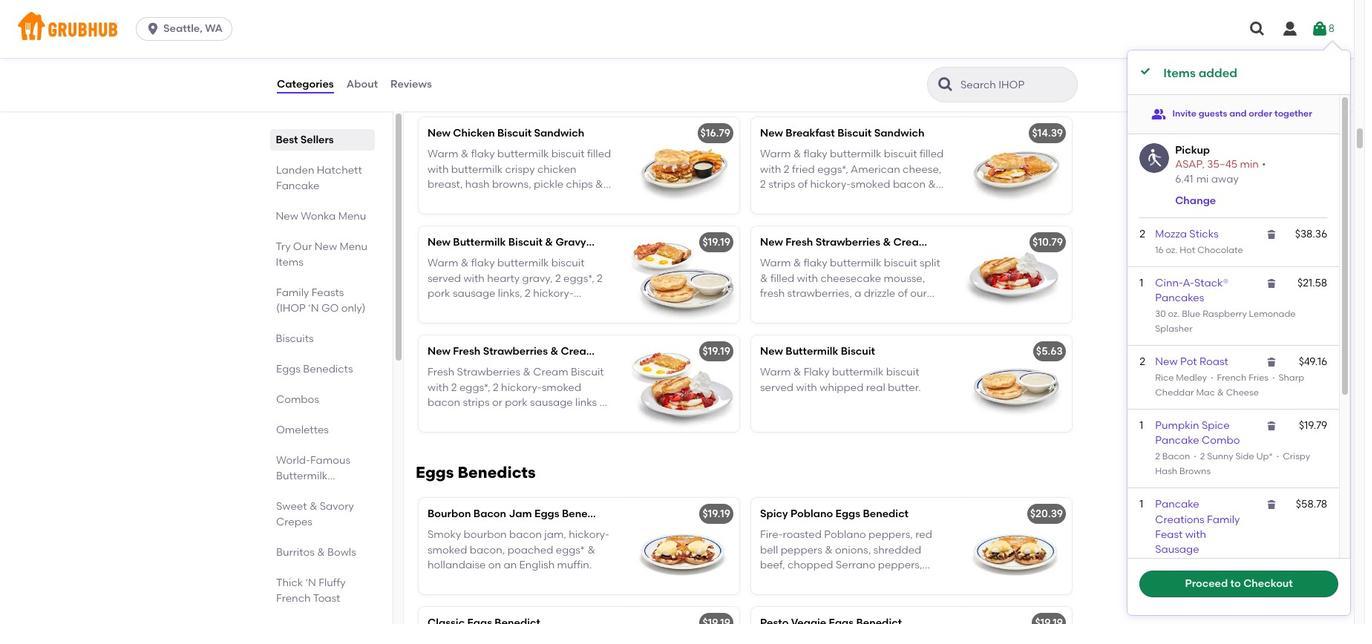 Task type: vqa. For each thing, say whether or not it's contained in the screenshot.
1st $19.19 from the top of the page
yes



Task type: locate. For each thing, give the bounding box(es) containing it.
new buttermilk biscuit image
[[961, 336, 1072, 432]]

1 vertical spatial family
[[1207, 513, 1240, 526]]

2 vertical spatial buttermilk
[[276, 470, 327, 482]]

0 horizontal spatial eggs*
[[556, 544, 585, 556]]

crispy
[[1283, 451, 1310, 461]]

browns. down the or
[[454, 411, 494, 424]]

english inside "fire-roasted poblano peppers, red bell peppers & onions, shredded beef, chopped serrano peppers, poached eggs* & poblano hollandaise on an english muffin."
[[852, 589, 887, 602]]

on down chopped
[[821, 589, 834, 602]]

biscuit for eggs*,
[[551, 257, 585, 270]]

1 left cinn-
[[1140, 277, 1143, 289]]

eggs* inside the smoky bourbon bacon jam, hickory- smoked bacon, poached eggs* & hollandaise on an english muffin.
[[556, 544, 585, 556]]

about
[[346, 78, 378, 90]]

2 $19.19 from the top
[[703, 345, 730, 358]]

new
[[428, 127, 451, 140], [760, 127, 783, 140], [276, 210, 299, 223], [428, 236, 451, 249], [760, 236, 783, 249], [315, 240, 337, 253], [428, 345, 451, 358], [760, 345, 783, 358], [1155, 356, 1178, 368]]

$19.19 for new buttermilk biscuit
[[703, 345, 730, 358]]

biscuit inside fresh strawberries & cream biscuit with 2 eggs*, 2 hickory-smoked bacon strips or pork sausage links & hash browns.
[[571, 366, 604, 379]]

mozza
[[1155, 228, 1187, 241]]

1 horizontal spatial pork
[[505, 396, 528, 409]]

oz. right 16
[[1166, 245, 1178, 255]]

'n inside family feasts (ihop 'n go only)
[[308, 302, 319, 315]]

menu down new wonka menu
[[340, 240, 368, 253]]

browns. inside warm & flaky buttermilk biscuit served with hearty gravy, 2 eggs*, 2 pork sausage links, 2 hickory- smoked bacon strips & hash browns. *gravy may contain pork.
[[571, 302, 611, 315]]

cream down new fresh strawberries & cream biscuit combo
[[533, 366, 568, 379]]

eggs up "combos"
[[276, 363, 301, 376]]

svg image inside 8 button
[[1311, 20, 1329, 38]]

fresh down *gravy
[[428, 366, 454, 379]]

hickory- inside the smoky bourbon bacon jam, hickory- smoked bacon, poached eggs* & hollandaise on an english muffin.
[[569, 529, 609, 541]]

1 vertical spatial smoked
[[542, 381, 581, 394]]

an down serrano
[[836, 589, 849, 602]]

cream up links
[[561, 345, 596, 358]]

1 pancake from the top
[[1155, 435, 1199, 447]]

pancakes for a-
[[1155, 292, 1204, 305]]

1 vertical spatial fresh
[[453, 345, 480, 358]]

0 horizontal spatial family
[[276, 287, 309, 299]]

2 vertical spatial smoked
[[428, 544, 467, 556]]

go
[[321, 302, 339, 315]]

people icon image
[[1152, 107, 1166, 121]]

1 for pancake
[[1140, 498, 1143, 511]]

peppers, up shredded
[[868, 529, 913, 541]]

svg image left seattle,
[[146, 22, 160, 36]]

world-
[[276, 454, 310, 467]]

0 vertical spatial strawberries
[[815, 236, 880, 249]]

1 horizontal spatial family
[[1207, 513, 1240, 526]]

oz. right 30
[[1168, 308, 1180, 319]]

buttermilk up real
[[832, 366, 884, 379]]

items added tooltip
[[1128, 42, 1350, 624]]

bowls
[[327, 546, 356, 559]]

1 horizontal spatial bacon
[[470, 302, 502, 315]]

hollandaise down 'beef,'
[[760, 589, 818, 602]]

1 vertical spatial bacon
[[428, 396, 460, 409]]

muffin. inside "fire-roasted poblano peppers, red bell peppers & onions, shredded beef, chopped serrano peppers, poached eggs* & poblano hollandaise on an english muffin."
[[890, 589, 924, 602]]

0 horizontal spatial english
[[519, 559, 555, 571]]

svg image inside seattle, wa button
[[146, 22, 160, 36]]

1 horizontal spatial whipped
[[870, 302, 913, 315]]

0 horizontal spatial sandwich
[[534, 127, 584, 140]]

sausage
[[453, 287, 495, 300], [530, 396, 573, 409]]

categories
[[277, 78, 334, 90]]

1 vertical spatial on
[[821, 589, 834, 602]]

1 $19.19 from the top
[[703, 236, 730, 249]]

smoked down the smoky
[[428, 544, 467, 556]]

fresh down may
[[453, 345, 480, 358]]

hearty
[[487, 272, 520, 285]]

1 vertical spatial served
[[760, 381, 794, 394]]

& inside sharp cheddar mac & cheese
[[1217, 387, 1224, 398]]

1 vertical spatial poached
[[760, 574, 806, 587]]

flaky inside warm & flaky buttermilk biscuit split & filled with cheesecake mousse, fresh strawberries, a drizzle of our old-fashioned syrup, whipped topping & powdered sugar.
[[804, 257, 827, 270]]

•
[[1262, 158, 1266, 171]]

served down new buttermilk biscuit at the right of page
[[760, 381, 794, 394]]

0 horizontal spatial hollandaise
[[428, 559, 486, 571]]

2 vertical spatial cream
[[533, 366, 568, 379]]

hickory- up the or
[[501, 381, 542, 394]]

2 vertical spatial $19.19
[[703, 508, 730, 520]]

2 vertical spatial strawberries
[[457, 366, 520, 379]]

sandwich for new breakfast biscuit sandwich
[[874, 127, 924, 140]]

of
[[898, 287, 908, 300]]

buttermilk inside warm & flaky buttermilk biscuit split & filled with cheesecake mousse, fresh strawberries, a drizzle of our old-fashioned syrup, whipped topping & powdered sugar.
[[830, 257, 881, 270]]

cheese
[[1226, 387, 1259, 398]]

1 1 from the top
[[1140, 277, 1143, 289]]

pancakes inside cinn-a-stack® pancakes
[[1155, 292, 1204, 305]]

0 vertical spatial strips
[[505, 302, 532, 315]]

pancake inside 'pancake creations family feast with sausage'
[[1155, 498, 1199, 511]]

2 1 from the top
[[1140, 419, 1143, 432]]

with down *gravy
[[428, 381, 449, 394]]

warm inside warm & flaky buttermilk biscuit served with whipped real butter.
[[760, 366, 791, 379]]

strawberries
[[815, 236, 880, 249], [483, 345, 548, 358], [457, 366, 520, 379]]

$19.19 for spicy poblano eggs benedict
[[703, 508, 730, 520]]

a-
[[1183, 277, 1194, 289]]

cream for biscuit
[[561, 345, 596, 358]]

0 vertical spatial 1
[[1140, 277, 1143, 289]]

items down the try
[[276, 256, 304, 269]]

1 vertical spatial menu
[[340, 240, 368, 253]]

rice
[[1155, 372, 1174, 383]]

family right creations
[[1207, 513, 1240, 526]]

svg image up fries
[[1266, 356, 1278, 368]]

1 horizontal spatial sausage
[[530, 396, 573, 409]]

buttermilk inside world-famous buttermilk pancakes sweet & savory crepes
[[276, 470, 327, 482]]

serrano
[[836, 559, 875, 571]]

biscuit down the gravy
[[551, 257, 585, 270]]

biscuit for mousse,
[[884, 257, 917, 270]]

eggs*, inside fresh strawberries & cream biscuit with 2 eggs*, 2 hickory-smoked bacon strips or pork sausage links & hash browns.
[[459, 381, 490, 394]]

gravy,
[[522, 272, 553, 285]]

1 vertical spatial french
[[276, 592, 311, 605]]

1 flaky from the left
[[471, 257, 495, 270]]

hickory- down gravy,
[[533, 287, 574, 300]]

english inside the smoky bourbon bacon jam, hickory- smoked bacon, poached eggs* & hollandaise on an english muffin.
[[519, 559, 555, 571]]

1 vertical spatial strips
[[463, 396, 490, 409]]

old-
[[760, 302, 783, 315]]

browns.
[[571, 302, 611, 315], [454, 411, 494, 424]]

warm inside warm & flaky buttermilk biscuit split & filled with cheesecake mousse, fresh strawberries, a drizzle of our old-fashioned syrup, whipped topping & powdered sugar.
[[760, 257, 791, 270]]

bacon up bourbon
[[473, 508, 506, 520]]

warm up *gravy
[[428, 257, 458, 270]]

muffin. down shredded
[[890, 589, 924, 602]]

hollandaise down the smoky
[[428, 559, 486, 571]]

new for new fresh strawberries & cream biscuit
[[760, 236, 783, 249]]

pancakes inside world-famous buttermilk pancakes sweet & savory crepes
[[276, 485, 325, 498]]

1 vertical spatial combo
[[635, 345, 673, 358]]

smoked inside warm & flaky buttermilk biscuit served with hearty gravy, 2 eggs*, 2 pork sausage links, 2 hickory- smoked bacon strips & hash browns. *gravy may contain pork.
[[428, 302, 467, 315]]

buttermilk up flaky
[[786, 345, 838, 358]]

0 vertical spatial whipped
[[870, 302, 913, 315]]

oz. for cinn-a-stack® pancakes
[[1168, 308, 1180, 319]]

1 vertical spatial bacon
[[473, 508, 506, 520]]

0 vertical spatial english
[[519, 559, 555, 571]]

an
[[504, 559, 517, 571], [836, 589, 849, 602]]

biscuit up butter.
[[886, 366, 919, 379]]

0 horizontal spatial muffin.
[[557, 559, 592, 571]]

muffin. down jam,
[[557, 559, 592, 571]]

bacon left the or
[[428, 396, 460, 409]]

2 horizontal spatial buttermilk
[[786, 345, 838, 358]]

biscuits down (ihop on the left
[[276, 333, 314, 345]]

french inside items added tooltip
[[1217, 372, 1247, 383]]

pancakes for famous
[[276, 485, 325, 498]]

1 horizontal spatial served
[[760, 381, 794, 394]]

Search IHOP search field
[[959, 78, 1073, 92]]

eggs benedicts up bourbon in the bottom left of the page
[[416, 463, 536, 482]]

hickory- inside warm & flaky buttermilk biscuit served with hearty gravy, 2 eggs*, 2 pork sausage links, 2 hickory- smoked bacon strips & hash browns. *gravy may contain pork.
[[533, 287, 574, 300]]

whipped inside warm & flaky buttermilk biscuit split & filled with cheesecake mousse, fresh strawberries, a drizzle of our old-fashioned syrup, whipped topping & powdered sugar.
[[870, 302, 913, 315]]

buttermilk inside warm & flaky buttermilk biscuit served with hearty gravy, 2 eggs*, 2 pork sausage links, 2 hickory- smoked bacon strips & hash browns. *gravy may contain pork.
[[497, 257, 549, 270]]

pork
[[428, 287, 450, 300], [505, 396, 528, 409]]

0 horizontal spatial bacon
[[428, 396, 460, 409]]

0 vertical spatial benedicts
[[303, 363, 353, 376]]

french inside thick 'n fluffy french toast
[[276, 592, 311, 605]]

bacon up may
[[470, 302, 502, 315]]

best sellers
[[276, 134, 334, 146]]

eggs
[[276, 363, 301, 376], [416, 463, 454, 482], [534, 508, 559, 520], [835, 508, 860, 520]]

strawberries down contain
[[483, 345, 548, 358]]

0 horizontal spatial eggs*,
[[459, 381, 490, 394]]

whipped down flaky
[[820, 381, 864, 394]]

strips left the or
[[463, 396, 490, 409]]

benedicts
[[303, 363, 353, 376], [458, 463, 536, 482]]

1 for cinn-
[[1140, 277, 1143, 289]]

buttermilk inside warm & flaky buttermilk biscuit served with whipped real butter.
[[832, 366, 884, 379]]

0 vertical spatial sausage
[[453, 287, 495, 300]]

whipped inside warm & flaky buttermilk biscuit served with whipped real butter.
[[820, 381, 864, 394]]

biscuit
[[551, 257, 585, 270], [884, 257, 917, 270], [886, 366, 919, 379]]

drizzle
[[864, 287, 895, 300]]

fashioned
[[783, 302, 835, 315]]

served
[[428, 272, 461, 285], [760, 381, 794, 394]]

spicy poblano eggs benedict
[[760, 508, 909, 520]]

2 vertical spatial combo
[[1202, 435, 1240, 447]]

reviews
[[390, 78, 432, 90]]

0 horizontal spatial flaky
[[471, 257, 495, 270]]

family up (ihop on the left
[[276, 287, 309, 299]]

svg image for pancake creations family feast with sausage
[[1266, 499, 1278, 511]]

new inside items added tooltip
[[1155, 356, 1178, 368]]

2 flaky from the left
[[804, 257, 827, 270]]

bacon inside items added tooltip
[[1162, 451, 1190, 461]]

with inside 'pancake creations family feast with sausage'
[[1185, 528, 1206, 541]]

$14.39
[[1032, 127, 1063, 140]]

cream
[[893, 236, 928, 249], [561, 345, 596, 358], [533, 366, 568, 379]]

strips down "links,"
[[505, 302, 532, 315]]

2 vertical spatial fresh
[[428, 366, 454, 379]]

cream for biscuit
[[893, 236, 928, 249]]

1 horizontal spatial strips
[[505, 302, 532, 315]]

items
[[1163, 66, 1196, 80], [276, 256, 304, 269]]

poblano up roasted
[[790, 508, 833, 520]]

guests
[[1199, 108, 1227, 119]]

30 oz. blue raspberry lemonade splasher
[[1155, 308, 1296, 334]]

biscuits up chicken
[[416, 82, 477, 101]]

1 horizontal spatial an
[[836, 589, 849, 602]]

2
[[1140, 228, 1145, 241], [555, 272, 561, 285], [597, 272, 603, 285], [525, 287, 531, 300], [1140, 356, 1145, 368], [451, 381, 457, 394], [493, 381, 499, 394], [1155, 451, 1160, 461], [1200, 451, 1205, 461]]

0 horizontal spatial sausage
[[453, 287, 495, 300]]

eggs* down jam,
[[556, 544, 585, 556]]

strawberries for &
[[483, 345, 548, 358]]

1 vertical spatial english
[[852, 589, 887, 602]]

buttermilk up hearty
[[453, 236, 506, 249]]

browns. up new fresh strawberries & cream biscuit combo
[[571, 302, 611, 315]]

filled
[[770, 272, 794, 285]]

bacon inside fresh strawberries & cream biscuit with 2 eggs*, 2 hickory-smoked bacon strips or pork sausage links & hash browns.
[[428, 396, 460, 409]]

0 horizontal spatial pancakes
[[276, 485, 325, 498]]

english down serrano
[[852, 589, 887, 602]]

seattle, wa
[[163, 22, 223, 35]]

may
[[465, 317, 487, 330]]

eggs*, down may
[[459, 381, 490, 394]]

0 vertical spatial biscuits
[[416, 82, 477, 101]]

search icon image
[[937, 76, 955, 94]]

0 vertical spatial $19.19
[[703, 236, 730, 249]]

$16.79
[[700, 127, 730, 140]]

2 horizontal spatial bacon
[[509, 529, 542, 541]]

pancake inside "pumpkin spice pancake combo"
[[1155, 435, 1199, 447]]

french up the cheese
[[1217, 372, 1247, 383]]

on down bacon,
[[488, 559, 501, 571]]

served inside warm & flaky buttermilk biscuit served with hearty gravy, 2 eggs*, 2 pork sausage links, 2 hickory- smoked bacon strips & hash browns. *gravy may contain pork.
[[428, 272, 461, 285]]

1 sandwich from the left
[[534, 127, 584, 140]]

to
[[1230, 577, 1241, 590]]

new fresh strawberries & cream biscuit combo image
[[628, 336, 739, 432]]

1 horizontal spatial eggs*,
[[563, 272, 594, 285]]

1 horizontal spatial flaky
[[804, 257, 827, 270]]

1 left 'pumpkin'
[[1140, 419, 1143, 432]]

'n left go
[[308, 302, 319, 315]]

poblano up onions, on the bottom
[[824, 529, 866, 541]]

peppers
[[781, 544, 822, 556]]

0 vertical spatial oz.
[[1166, 245, 1178, 255]]

2 benedict from the left
[[863, 508, 909, 520]]

chicken
[[453, 127, 495, 140]]

split
[[920, 257, 940, 270]]

proceed
[[1185, 577, 1228, 590]]

0 horizontal spatial items
[[276, 256, 304, 269]]

1 vertical spatial muffin.
[[890, 589, 924, 602]]

strawberries up cheesecake
[[815, 236, 880, 249]]

1 vertical spatial an
[[836, 589, 849, 602]]

sausage up may
[[453, 287, 495, 300]]

served inside warm & flaky buttermilk biscuit served with whipped real butter.
[[760, 381, 794, 394]]

biscuit up mousse,
[[884, 257, 917, 270]]

6.41
[[1175, 173, 1193, 186]]

1 horizontal spatial bacon
[[1162, 451, 1190, 461]]

new chicken biscuit sandwich
[[428, 127, 584, 140]]

buttermilk for links,
[[497, 257, 549, 270]]

eggs*, down the gravy
[[563, 272, 594, 285]]

world-famous buttermilk pancakes sweet & savory crepes
[[276, 454, 354, 529]]

change
[[1175, 195, 1216, 207]]

warm left flaky
[[760, 366, 791, 379]]

family inside family feasts (ihop 'n go only)
[[276, 287, 309, 299]]

with down flaky
[[796, 381, 817, 394]]

family
[[276, 287, 309, 299], [1207, 513, 1240, 526]]

2 vertical spatial bacon
[[509, 529, 542, 541]]

pesto veggie eggs benedict image
[[961, 607, 1072, 624]]

2 vertical spatial poblano
[[850, 574, 892, 587]]

1 horizontal spatial buttermilk
[[453, 236, 506, 249]]

0 vertical spatial served
[[428, 272, 461, 285]]

svg image for new pot roast
[[1266, 356, 1278, 368]]

smoky bourbon bacon jam, hickory- smoked bacon, poached eggs* & hollandaise on an english muffin.
[[428, 529, 609, 571]]

with up strawberries,
[[797, 272, 818, 285]]

0 horizontal spatial browns.
[[454, 411, 494, 424]]

& inside world-famous buttermilk pancakes sweet & savory crepes
[[309, 500, 317, 513]]

0 horizontal spatial whipped
[[820, 381, 864, 394]]

0 vertical spatial an
[[504, 559, 517, 571]]

spicy poblano eggs benedict image
[[961, 498, 1072, 595]]

real
[[866, 381, 885, 394]]

eggs* down chopped
[[808, 574, 838, 587]]

1 vertical spatial $19.19
[[703, 345, 730, 358]]

2 pancake from the top
[[1155, 498, 1199, 511]]

1 vertical spatial items
[[276, 256, 304, 269]]

red
[[915, 529, 932, 541]]

1 vertical spatial pancakes
[[276, 485, 325, 498]]

on inside "fire-roasted poblano peppers, red bell peppers & onions, shredded beef, chopped serrano peppers, poached eggs* & poblano hollandaise on an english muffin."
[[821, 589, 834, 602]]

'n right 'thick'
[[305, 577, 316, 589]]

svg image left $58.78
[[1266, 499, 1278, 511]]

biscuit inside warm & flaky buttermilk biscuit split & filled with cheesecake mousse, fresh strawberries, a drizzle of our old-fashioned syrup, whipped topping & powdered sugar.
[[884, 257, 917, 270]]

1 vertical spatial buttermilk
[[786, 345, 838, 358]]

hash
[[1155, 466, 1177, 477]]

1 benedict from the left
[[562, 508, 608, 520]]

new inside try our new menu items
[[315, 240, 337, 253]]

spice
[[1202, 419, 1230, 432]]

flaky for filled
[[804, 257, 827, 270]]

whipped
[[870, 302, 913, 315], [820, 381, 864, 394]]

3 1 from the top
[[1140, 498, 1143, 511]]

rice medley ∙ french fries
[[1155, 372, 1269, 383]]

english down jam,
[[519, 559, 555, 571]]

1 vertical spatial hickory-
[[501, 381, 542, 394]]

warm up filled
[[760, 257, 791, 270]]

0 vertical spatial smoked
[[428, 302, 467, 315]]

cream up split at the top
[[893, 236, 928, 249]]

smoked
[[428, 302, 467, 315], [542, 381, 581, 394], [428, 544, 467, 556]]

bacon up hash
[[1162, 451, 1190, 461]]

hatchett
[[317, 164, 362, 177]]

pork right the or
[[505, 396, 528, 409]]

sausage left links
[[530, 396, 573, 409]]

fancake
[[276, 180, 320, 192]]

pancakes down a- on the top right of the page
[[1155, 292, 1204, 305]]

poblano down serrano
[[850, 574, 892, 587]]

sausage inside warm & flaky buttermilk biscuit served with hearty gravy, 2 eggs*, 2 pork sausage links, 2 hickory- smoked bacon strips & hash browns. *gravy may contain pork.
[[453, 287, 495, 300]]

eggs benedicts up "combos"
[[276, 363, 353, 376]]

1 vertical spatial strawberries
[[483, 345, 548, 358]]

flaky up hearty
[[471, 257, 495, 270]]

1 horizontal spatial french
[[1217, 372, 1247, 383]]

buttermilk for drizzle
[[830, 257, 881, 270]]

benedict up jam,
[[562, 508, 608, 520]]

1 vertical spatial hollandaise
[[760, 589, 818, 602]]

0 horizontal spatial benedict
[[562, 508, 608, 520]]

strawberries for flaky
[[815, 236, 880, 249]]

smoked up links
[[542, 381, 581, 394]]

muffin.
[[557, 559, 592, 571], [890, 589, 924, 602]]

items inside try our new menu items
[[276, 256, 304, 269]]

0 horizontal spatial an
[[504, 559, 517, 571]]

an inside "fire-roasted poblano peppers, red bell peppers & onions, shredded beef, chopped serrano peppers, poached eggs* & poblano hollandaise on an english muffin."
[[836, 589, 849, 602]]

menu right wonka
[[339, 210, 367, 223]]

french down 'thick'
[[276, 592, 311, 605]]

poached down jam,
[[508, 544, 553, 556]]

min
[[1240, 158, 1259, 171]]

benedicts up "combos"
[[303, 363, 353, 376]]

0 vertical spatial hash
[[545, 302, 569, 315]]

fresh up filled
[[786, 236, 813, 249]]

pancake up creations
[[1155, 498, 1199, 511]]

0 horizontal spatial served
[[428, 272, 461, 285]]

hollandaise inside the smoky bourbon bacon jam, hickory- smoked bacon, poached eggs* & hollandaise on an english muffin.
[[428, 559, 486, 571]]

1 horizontal spatial hollandaise
[[760, 589, 818, 602]]

flaky up strawberries,
[[804, 257, 827, 270]]

0 horizontal spatial combo
[[589, 236, 627, 249]]

stack®
[[1194, 277, 1229, 289]]

svg image up up* on the bottom
[[1266, 420, 1278, 432]]

0 vertical spatial fresh
[[786, 236, 813, 249]]

svg image
[[146, 22, 160, 36], [1266, 356, 1278, 368], [1266, 420, 1278, 432], [1266, 499, 1278, 511]]

best
[[276, 134, 298, 146]]

items added
[[1163, 66, 1237, 80]]

cheddar
[[1155, 387, 1194, 398]]

pork inside warm & flaky buttermilk biscuit served with hearty gravy, 2 eggs*, 2 pork sausage links, 2 hickory- smoked bacon strips & hash browns. *gravy may contain pork.
[[428, 287, 450, 300]]

an down bacon,
[[504, 559, 517, 571]]

strawberries inside fresh strawberries & cream biscuit with 2 eggs*, 2 hickory-smoked bacon strips or pork sausage links & hash browns.
[[457, 366, 520, 379]]

served up *gravy
[[428, 272, 461, 285]]

feasts
[[312, 287, 344, 299]]

warm
[[428, 257, 458, 270], [760, 257, 791, 270], [760, 366, 791, 379]]

0 vertical spatial pancake
[[1155, 435, 1199, 447]]

poached down 'beef,'
[[760, 574, 806, 587]]

0 vertical spatial muffin.
[[557, 559, 592, 571]]

1 horizontal spatial on
[[821, 589, 834, 602]]

svg image
[[1249, 20, 1266, 38], [1281, 20, 1299, 38], [1311, 20, 1329, 38], [1139, 65, 1151, 77], [1266, 229, 1278, 241], [1266, 278, 1278, 289]]

buttermilk up gravy,
[[497, 257, 549, 270]]

0 vertical spatial 'n
[[308, 302, 319, 315]]

2 sandwich from the left
[[874, 127, 924, 140]]

1 vertical spatial biscuits
[[276, 333, 314, 345]]

warm for warm & flaky buttermilk biscuit served with whipped real butter.
[[760, 366, 791, 379]]

with left hearty
[[464, 272, 485, 285]]

side
[[1235, 451, 1254, 461]]

0 horizontal spatial poached
[[508, 544, 553, 556]]

english
[[519, 559, 555, 571], [852, 589, 887, 602]]

bacon down 'jam'
[[509, 529, 542, 541]]

0 horizontal spatial buttermilk
[[276, 470, 327, 482]]

3 $19.19 from the top
[[703, 508, 730, 520]]

new for new fresh strawberries & cream biscuit combo
[[428, 345, 451, 358]]

0 vertical spatial cream
[[893, 236, 928, 249]]

benedict up shredded
[[863, 508, 909, 520]]

buttermilk
[[453, 236, 506, 249], [786, 345, 838, 358], [276, 470, 327, 482]]

1 vertical spatial eggs*
[[808, 574, 838, 587]]

items left added
[[1163, 66, 1196, 80]]

1 left pancake creations family feast with sausage link
[[1140, 498, 1143, 511]]

syrup,
[[837, 302, 867, 315]]

buttermilk down the world-
[[276, 470, 327, 482]]

peppers, down shredded
[[878, 559, 922, 571]]

1 horizontal spatial eggs*
[[808, 574, 838, 587]]

1 vertical spatial pancake
[[1155, 498, 1199, 511]]

0 horizontal spatial on
[[488, 559, 501, 571]]

warm inside warm & flaky buttermilk biscuit served with hearty gravy, 2 eggs*, 2 pork sausage links, 2 hickory- smoked bacon strips & hash browns. *gravy may contain pork.
[[428, 257, 458, 270]]

sweet
[[276, 500, 307, 513]]

with down creations
[[1185, 528, 1206, 541]]

flaky inside warm & flaky buttermilk biscuit served with hearty gravy, 2 eggs*, 2 pork sausage links, 2 hickory- smoked bacon strips & hash browns. *gravy may contain pork.
[[471, 257, 495, 270]]

whipped up sugar.
[[870, 302, 913, 315]]

poached
[[508, 544, 553, 556], [760, 574, 806, 587]]

1 vertical spatial cream
[[561, 345, 596, 358]]

biscuit inside warm & flaky buttermilk biscuit served with hearty gravy, 2 eggs*, 2 pork sausage links, 2 hickory- smoked bacon strips & hash browns. *gravy may contain pork.
[[551, 257, 585, 270]]

links
[[575, 396, 597, 409]]

categories button
[[276, 58, 335, 111]]

strawberries up the or
[[457, 366, 520, 379]]

svg image for pumpkin spice pancake combo
[[1266, 420, 1278, 432]]

oz. inside 30 oz. blue raspberry lemonade splasher
[[1168, 308, 1180, 319]]



Task type: describe. For each thing, give the bounding box(es) containing it.
shredded
[[873, 544, 921, 556]]

$49.16
[[1299, 356, 1327, 368]]

fluffy
[[319, 577, 346, 589]]

*gravy
[[428, 317, 462, 330]]

feast
[[1155, 528, 1183, 541]]

away
[[1211, 173, 1239, 186]]

omelettes
[[276, 424, 329, 436]]

new for new chicken biscuit sandwich
[[428, 127, 451, 140]]

(ihop
[[276, 302, 306, 315]]

cream inside fresh strawberries & cream biscuit with 2 eggs*, 2 hickory-smoked bacon strips or pork sausage links & hash browns.
[[533, 366, 568, 379]]

muffin. inside the smoky bourbon bacon jam, hickory- smoked bacon, poached eggs* & hollandaise on an english muffin.
[[557, 559, 592, 571]]

0 horizontal spatial biscuits
[[276, 333, 314, 345]]

new for new buttermilk biscuit & gravy combo
[[428, 236, 451, 249]]

toast
[[313, 592, 340, 605]]

oz. for mozza sticks
[[1166, 245, 1178, 255]]

1 vertical spatial benedicts
[[458, 463, 536, 482]]

bourbon bacon jam eggs benedict image
[[628, 498, 739, 595]]

sausage inside fresh strawberries & cream biscuit with 2 eggs*, 2 hickory-smoked bacon strips or pork sausage links & hash browns.
[[530, 396, 573, 409]]

on inside the smoky bourbon bacon jam, hickory- smoked bacon, poached eggs* & hollandaise on an english muffin.
[[488, 559, 501, 571]]

roast
[[1200, 356, 1228, 368]]

checkout
[[1243, 577, 1293, 590]]

eggs up jam,
[[534, 508, 559, 520]]

smoky
[[428, 529, 461, 541]]

about button
[[346, 58, 379, 111]]

2  bacon ∙ 2 sunny side up*
[[1155, 451, 1273, 461]]

browns. inside fresh strawberries & cream biscuit with 2 eggs*, 2 hickory-smoked bacon strips or pork sausage links & hash browns.
[[454, 411, 494, 424]]

cheesecake
[[821, 272, 881, 285]]

served for warm & flaky buttermilk biscuit served with whipped real butter.
[[760, 381, 794, 394]]

0 vertical spatial poblano
[[790, 508, 833, 520]]

pumpkin spice pancake combo link
[[1155, 419, 1240, 447]]

fire-roasted poblano peppers, red bell peppers & onions, shredded beef, chopped serrano peppers, poached eggs* & poblano hollandaise on an english muffin.
[[760, 529, 932, 602]]

lemonade
[[1249, 308, 1296, 319]]

strips inside fresh strawberries & cream biscuit with 2 eggs*, 2 hickory-smoked bacon strips or pork sausage links & hash browns.
[[463, 396, 490, 409]]

bacon,
[[470, 544, 505, 556]]

combo inside "pumpkin spice pancake combo"
[[1202, 435, 1240, 447]]

new breakfast biscuit sandwich
[[760, 127, 924, 140]]

strips inside warm & flaky buttermilk biscuit served with hearty gravy, 2 eggs*, 2 pork sausage links, 2 hickory- smoked bacon strips & hash browns. *gravy may contain pork.
[[505, 302, 532, 315]]

jam,
[[544, 529, 566, 541]]

pancake creations family feast with sausage link
[[1155, 498, 1240, 556]]

buttermilk for flaky
[[786, 345, 838, 358]]

bourbon bacon jam eggs benedict
[[428, 508, 608, 520]]

family feasts (ihop 'n go only)
[[276, 287, 366, 315]]

main navigation navigation
[[0, 0, 1354, 58]]

new buttermilk biscuit & gravy combo
[[428, 236, 627, 249]]

$19.19 for new fresh strawberries & cream biscuit
[[703, 236, 730, 249]]

fresh for strawberries
[[453, 345, 480, 358]]

bell
[[760, 544, 778, 556]]

roasted
[[783, 529, 822, 541]]

pickup
[[1175, 144, 1210, 156]]

proceed to checkout
[[1185, 577, 1293, 590]]

family inside 'pancake creations family feast with sausage'
[[1207, 513, 1240, 526]]

wonka
[[301, 210, 336, 223]]

$20.39
[[1030, 508, 1063, 520]]

0 horizontal spatial eggs benedicts
[[276, 363, 353, 376]]

pancake creations family feast with sausage
[[1155, 498, 1240, 556]]

thick
[[276, 577, 303, 589]]

cinn-a-stack® pancakes
[[1155, 277, 1229, 305]]

hollandaise inside "fire-roasted poblano peppers, red bell peppers & onions, shredded beef, chopped serrano peppers, poached eggs* & poblano hollandaise on an english muffin."
[[760, 589, 818, 602]]

hot
[[1180, 245, 1195, 255]]

our
[[910, 287, 927, 300]]

landen
[[276, 164, 314, 177]]

new pot roast link
[[1155, 356, 1228, 368]]

crispy hash browns
[[1155, 451, 1310, 477]]

fries
[[1249, 372, 1269, 383]]

bacon inside warm & flaky buttermilk biscuit served with hearty gravy, 2 eggs*, 2 pork sausage links, 2 hickory- smoked bacon strips & hash browns. *gravy may contain pork.
[[470, 302, 502, 315]]

hash inside warm & flaky buttermilk biscuit served with hearty gravy, 2 eggs*, 2 pork sausage links, 2 hickory- smoked bacon strips & hash browns. *gravy may contain pork.
[[545, 302, 569, 315]]

crepes
[[276, 516, 312, 529]]

sticks
[[1189, 228, 1219, 241]]

0 vertical spatial peppers,
[[868, 529, 913, 541]]

eggs up bourbon in the bottom left of the page
[[416, 463, 454, 482]]

hickory- inside fresh strawberries & cream biscuit with 2 eggs*, 2 hickory-smoked bacon strips or pork sausage links & hash browns.
[[501, 381, 542, 394]]

0 horizontal spatial benedicts
[[303, 363, 353, 376]]

flaky for hearty
[[471, 257, 495, 270]]

warm for warm & flaky buttermilk biscuit served with hearty gravy, 2 eggs*, 2 pork sausage links, 2 hickory- smoked bacon strips & hash browns. *gravy may contain pork.
[[428, 257, 458, 270]]

or
[[492, 396, 502, 409]]

eggs up onions, on the bottom
[[835, 508, 860, 520]]

french for fries
[[1217, 372, 1247, 383]]

bourbon
[[428, 508, 471, 520]]

breakfast
[[786, 127, 835, 140]]

$10.79
[[1033, 236, 1063, 249]]

our
[[293, 240, 312, 253]]

an inside the smoky bourbon bacon jam, hickory- smoked bacon, poached eggs* & hollandaise on an english muffin.
[[504, 559, 517, 571]]

smoked inside fresh strawberries & cream biscuit with 2 eggs*, 2 hickory-smoked bacon strips or pork sausage links & hash browns.
[[542, 381, 581, 394]]

pumpkin spice pancake combo
[[1155, 419, 1240, 447]]

$38.36
[[1295, 228, 1327, 241]]

pickup icon image
[[1139, 143, 1169, 173]]

pork inside fresh strawberries & cream biscuit with 2 eggs*, 2 hickory-smoked bacon strips or pork sausage links & hash browns.
[[505, 396, 528, 409]]

new wonka menu
[[276, 210, 367, 223]]

warm for warm & flaky buttermilk biscuit split & filled with cheesecake mousse, fresh strawberries, a drizzle of our old-fashioned syrup, whipped topping & powdered sugar.
[[760, 257, 791, 270]]

fresh strawberries & cream biscuit with 2 eggs*, 2 hickory-smoked bacon strips or pork sausage links & hash browns.
[[428, 366, 607, 424]]

warm & flaky buttermilk biscuit served with whipped real butter.
[[760, 366, 921, 394]]

burritos & bowls
[[276, 546, 356, 559]]

classic eggs benedict image
[[628, 607, 739, 624]]

1 vertical spatial poblano
[[824, 529, 866, 541]]

mozza sticks link
[[1155, 228, 1219, 241]]

menu inside try our new menu items
[[340, 240, 368, 253]]

new buttermilk biscuit
[[760, 345, 875, 358]]

new for new pot roast
[[1155, 356, 1178, 368]]

fresh
[[760, 287, 785, 300]]

splasher
[[1155, 324, 1193, 334]]

new fresh strawberries & cream biscuit combo
[[428, 345, 673, 358]]

cinn-a-stack® pancakes link
[[1155, 277, 1229, 305]]

french for toast
[[276, 592, 311, 605]]

$21.58
[[1298, 277, 1327, 289]]

eggs*, inside warm & flaky buttermilk biscuit served with hearty gravy, 2 eggs*, 2 pork sausage links, 2 hickory- smoked bacon strips & hash browns. *gravy may contain pork.
[[563, 272, 594, 285]]

sandwich for new chicken biscuit sandwich
[[534, 127, 584, 140]]

1 for pumpkin
[[1140, 419, 1143, 432]]

served for warm & flaky buttermilk biscuit served with hearty gravy, 2 eggs*, 2 pork sausage links, 2 hickory- smoked bacon strips & hash browns. *gravy may contain pork.
[[428, 272, 461, 285]]

new pot roast
[[1155, 356, 1228, 368]]

with inside warm & flaky buttermilk biscuit served with whipped real butter.
[[796, 381, 817, 394]]

strawberries,
[[787, 287, 852, 300]]

poached inside the smoky bourbon bacon jam, hickory- smoked bacon, poached eggs* & hollandaise on an english muffin.
[[508, 544, 553, 556]]

biscuit inside warm & flaky buttermilk biscuit served with whipped real butter.
[[886, 366, 919, 379]]

and
[[1229, 108, 1247, 119]]

eggs* inside "fire-roasted poblano peppers, red bell peppers & onions, shredded beef, chopped serrano peppers, poached eggs* & poblano hollandaise on an english muffin."
[[808, 574, 838, 587]]

sugar.
[[866, 317, 897, 330]]

sausage
[[1155, 543, 1199, 556]]

new for new breakfast biscuit sandwich
[[760, 127, 783, 140]]

16
[[1155, 245, 1164, 255]]

new for new buttermilk biscuit
[[760, 345, 783, 358]]

1 horizontal spatial eggs benedicts
[[416, 463, 536, 482]]

8 button
[[1311, 16, 1335, 42]]

new fresh strawberries & cream biscuit image
[[961, 226, 1072, 323]]

new breakfast biscuit sandwich image
[[961, 117, 1072, 214]]

pickup asap, 35–45 min • 6.41 mi away
[[1175, 144, 1266, 186]]

1 horizontal spatial biscuits
[[416, 82, 477, 101]]

& inside warm & flaky buttermilk biscuit served with whipped real butter.
[[793, 366, 801, 379]]

fire-
[[760, 529, 783, 541]]

new fresh strawberries & cream biscuit
[[760, 236, 965, 249]]

fresh inside fresh strawberries & cream biscuit with 2 eggs*, 2 hickory-smoked bacon strips or pork sausage links & hash browns.
[[428, 366, 454, 379]]

1 horizontal spatial combo
[[635, 345, 673, 358]]

hash inside fresh strawberries & cream biscuit with 2 eggs*, 2 hickory-smoked bacon strips or pork sausage links & hash browns.
[[428, 411, 452, 424]]

onions,
[[835, 544, 871, 556]]

savory
[[320, 500, 354, 513]]

1 vertical spatial peppers,
[[878, 559, 922, 571]]

buttermilk for flaky
[[453, 236, 506, 249]]

pot
[[1180, 356, 1197, 368]]

with inside warm & flaky buttermilk biscuit served with hearty gravy, 2 eggs*, 2 pork sausage links, 2 hickory- smoked bacon strips & hash browns. *gravy may contain pork.
[[464, 272, 485, 285]]

mi
[[1196, 173, 1209, 186]]

bourbon
[[464, 529, 507, 541]]

& inside the smoky bourbon bacon jam, hickory- smoked bacon, poached eggs* & hollandaise on an english muffin.
[[587, 544, 595, 556]]

new chicken biscuit sandwich image
[[628, 117, 739, 214]]

8
[[1329, 22, 1335, 35]]

35–45
[[1207, 158, 1237, 171]]

try
[[276, 240, 291, 253]]

with inside fresh strawberries & cream biscuit with 2 eggs*, 2 hickory-smoked bacon strips or pork sausage links & hash browns.
[[428, 381, 449, 394]]

'n inside thick 'n fluffy french toast
[[305, 577, 316, 589]]

medley
[[1176, 372, 1207, 383]]

seattle,
[[163, 22, 203, 35]]

powdered
[[813, 317, 864, 330]]

with inside warm & flaky buttermilk biscuit split & filled with cheesecake mousse, fresh strawberries, a drizzle of our old-fashioned syrup, whipped topping & powdered sugar.
[[797, 272, 818, 285]]

fresh for &
[[786, 236, 813, 249]]

items inside tooltip
[[1163, 66, 1196, 80]]

bacon inside the smoky bourbon bacon jam, hickory- smoked bacon, poached eggs* & hollandaise on an english muffin.
[[509, 529, 542, 541]]

0 vertical spatial menu
[[339, 210, 367, 223]]

bacon for 2
[[1162, 451, 1190, 461]]

creations
[[1155, 513, 1205, 526]]

new buttermilk biscuit & gravy combo image
[[628, 226, 739, 323]]

smoked inside the smoky bourbon bacon jam, hickory- smoked bacon, poached eggs* & hollandaise on an english muffin.
[[428, 544, 467, 556]]

poached inside "fire-roasted poblano peppers, red bell peppers & onions, shredded beef, chopped serrano peppers, poached eggs* & poblano hollandaise on an english muffin."
[[760, 574, 806, 587]]

bacon for bourbon
[[473, 508, 506, 520]]



